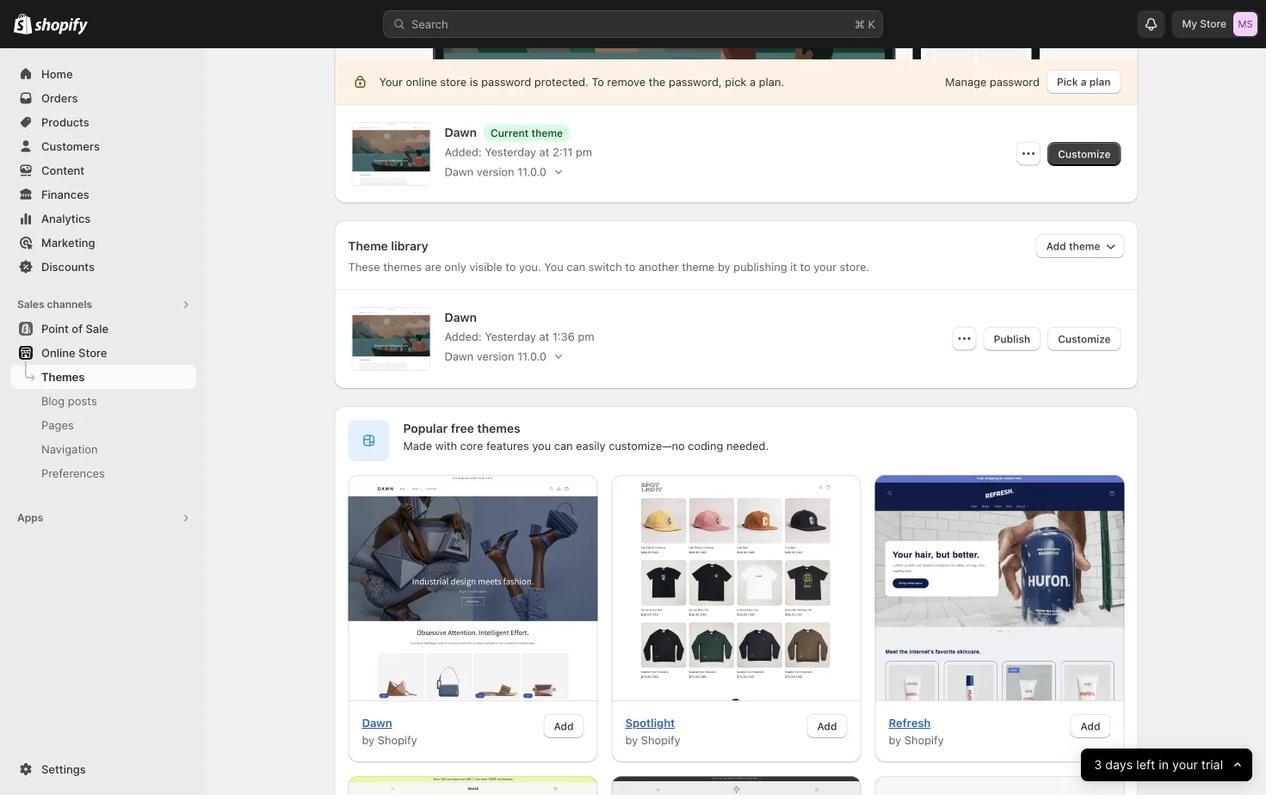 Task type: locate. For each thing, give the bounding box(es) containing it.
shopify image
[[35, 18, 88, 35]]

3
[[1094, 758, 1102, 773]]

orders link
[[10, 86, 196, 110]]

0 vertical spatial store
[[1200, 18, 1227, 30]]

3 days left in your trial
[[1094, 758, 1223, 773]]

⌘
[[855, 17, 865, 31]]

customers link
[[10, 134, 196, 158]]

point
[[41, 322, 69, 335]]

preferences link
[[10, 461, 196, 486]]

0 horizontal spatial store
[[78, 346, 107, 359]]

marketing
[[41, 236, 95, 249]]

my store image
[[1234, 12, 1258, 36]]

orders
[[41, 91, 78, 105]]

3 days left in your trial button
[[1081, 749, 1253, 782]]

days
[[1105, 758, 1133, 773]]

preferences
[[41, 467, 105, 480]]

settings
[[41, 763, 86, 776]]

store down sale
[[78, 346, 107, 359]]

pages
[[41, 418, 74, 432]]

customers
[[41, 139, 100, 153]]

discounts
[[41, 260, 95, 273]]

1 vertical spatial store
[[78, 346, 107, 359]]

store right "my"
[[1200, 18, 1227, 30]]

trial
[[1201, 758, 1223, 773]]

pages link
[[10, 413, 196, 437]]

store
[[1200, 18, 1227, 30], [78, 346, 107, 359]]

left
[[1136, 758, 1155, 773]]

store inside online store link
[[78, 346, 107, 359]]

point of sale button
[[0, 317, 207, 341]]

sale
[[86, 322, 109, 335]]

posts
[[68, 394, 97, 408]]

1 horizontal spatial store
[[1200, 18, 1227, 30]]

my store
[[1182, 18, 1227, 30]]

finances
[[41, 188, 89, 201]]

content link
[[10, 158, 196, 183]]

blog posts link
[[10, 389, 196, 413]]

products
[[41, 115, 89, 129]]

blog posts
[[41, 394, 97, 408]]

content
[[41, 164, 85, 177]]

point of sale
[[41, 322, 109, 335]]

themes
[[41, 370, 85, 384]]

products link
[[10, 110, 196, 134]]



Task type: vqa. For each thing, say whether or not it's contained in the screenshot.
"appear"
no



Task type: describe. For each thing, give the bounding box(es) containing it.
in
[[1159, 758, 1169, 773]]

shopify image
[[14, 13, 32, 34]]

channels
[[47, 298, 92, 311]]

⌘ k
[[855, 17, 876, 31]]

online
[[41, 346, 75, 359]]

sales
[[17, 298, 44, 311]]

your
[[1172, 758, 1198, 773]]

blog
[[41, 394, 65, 408]]

online store
[[41, 346, 107, 359]]

k
[[868, 17, 876, 31]]

themes link
[[10, 365, 196, 389]]

search
[[411, 17, 448, 31]]

discounts link
[[10, 255, 196, 279]]

home
[[41, 67, 73, 80]]

settings link
[[10, 758, 196, 782]]

apps
[[17, 512, 43, 524]]

sales channels button
[[10, 293, 196, 317]]

navigation link
[[10, 437, 196, 461]]

navigation
[[41, 442, 98, 456]]

apps button
[[10, 506, 196, 530]]

store for online store
[[78, 346, 107, 359]]

marketing link
[[10, 231, 196, 255]]

point of sale link
[[10, 317, 196, 341]]

sales channels
[[17, 298, 92, 311]]

store for my store
[[1200, 18, 1227, 30]]

online store link
[[10, 341, 196, 365]]

home link
[[10, 62, 196, 86]]

my
[[1182, 18, 1198, 30]]

analytics link
[[10, 207, 196, 231]]

of
[[72, 322, 83, 335]]

analytics
[[41, 212, 91, 225]]

finances link
[[10, 183, 196, 207]]



